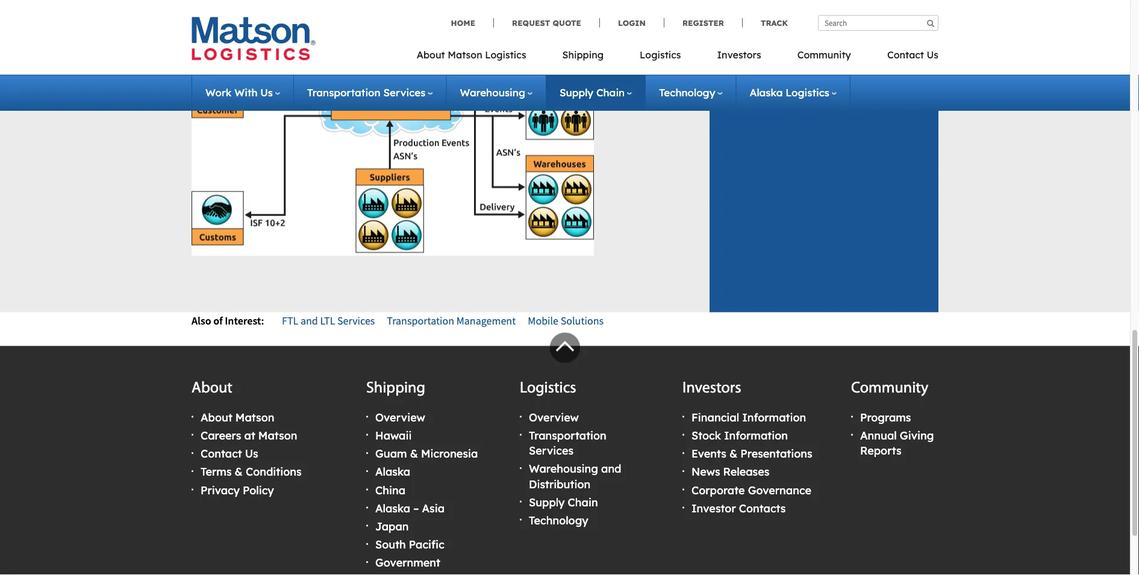 Task type: locate. For each thing, give the bounding box(es) containing it.
& inside overview hawaii guam & micronesia alaska china alaska – asia japan south pacific government
[[410, 447, 418, 461]]

warehousing down about matson logistics link
[[460, 86, 525, 99]]

1 horizontal spatial transportation services link
[[529, 429, 607, 458]]

overview inside overview hawaii guam & micronesia alaska china alaska – asia japan south pacific government
[[375, 411, 425, 424]]

shipping down 'quote' at the top
[[563, 49, 604, 61]]

overview inside overview transportation services warehousing and distribution supply chain technology
[[529, 411, 579, 424]]

0 vertical spatial about
[[417, 49, 445, 61]]

matson
[[448, 49, 482, 61], [236, 411, 274, 424], [258, 429, 297, 442]]

about for about matson careers at matson contact us terms & conditions privacy policy
[[201, 411, 232, 424]]

0 vertical spatial services
[[384, 86, 426, 99]]

guam
[[375, 447, 407, 461]]

home
[[451, 18, 476, 28]]

1 vertical spatial us
[[261, 86, 273, 99]]

2 vertical spatial about
[[201, 411, 232, 424]]

about inside top menu navigation
[[417, 49, 445, 61]]

agent service image
[[743, 0, 906, 82]]

matson for careers
[[236, 411, 274, 424]]

1 vertical spatial information
[[724, 429, 788, 442]]

1 overview link from the left
[[375, 411, 425, 424]]

chain down warehousing and distribution link
[[568, 496, 598, 509]]

1 horizontal spatial contact us link
[[870, 45, 939, 70]]

matson inside top menu navigation
[[448, 49, 482, 61]]

management
[[457, 314, 516, 328]]

overview
[[375, 411, 425, 424], [529, 411, 579, 424]]

1 horizontal spatial transportation
[[387, 314, 454, 328]]

2 horizontal spatial services
[[529, 444, 574, 458]]

0 vertical spatial transportation
[[307, 86, 381, 99]]

0 vertical spatial community
[[798, 49, 851, 61]]

2 overview from the left
[[529, 411, 579, 424]]

1 vertical spatial investors
[[683, 381, 742, 396]]

0 horizontal spatial shipping
[[366, 381, 425, 396]]

quote
[[553, 18, 582, 28]]

technology link
[[659, 86, 723, 99], [529, 514, 589, 527]]

1 horizontal spatial overview
[[529, 411, 579, 424]]

supply inside overview transportation services warehousing and distribution supply chain technology
[[529, 496, 565, 509]]

–
[[414, 502, 419, 515]]

1 horizontal spatial contact
[[888, 49, 924, 61]]

distribution
[[529, 477, 591, 491]]

community inside top menu navigation
[[798, 49, 851, 61]]

& right guam
[[410, 447, 418, 461]]

financial information stock information events & presentations news releases corporate governance investor contacts
[[692, 411, 813, 515]]

backtop image
[[550, 333, 580, 363]]

search image
[[927, 19, 935, 27]]

logistics inside about matson logistics link
[[485, 49, 526, 61]]

& inside financial information stock information events & presentations news releases corporate governance investor contacts
[[730, 447, 738, 461]]

0 vertical spatial and
[[301, 314, 318, 328]]

1 vertical spatial transportation services link
[[529, 429, 607, 458]]

1 overview from the left
[[375, 411, 425, 424]]

and
[[301, 314, 318, 328], [601, 462, 622, 476]]

1 vertical spatial technology
[[529, 514, 589, 527]]

asia
[[422, 502, 445, 515]]

hawaii
[[375, 429, 412, 442]]

0 vertical spatial warehousing
[[460, 86, 525, 99]]

financial information link
[[692, 411, 806, 424]]

1 vertical spatial matson
[[236, 411, 274, 424]]

alaska down investors link on the right top of page
[[750, 86, 783, 99]]

services
[[384, 86, 426, 99], [337, 314, 375, 328], [529, 444, 574, 458]]

matson right at
[[258, 429, 297, 442]]

services inside overview transportation services warehousing and distribution supply chain technology
[[529, 444, 574, 458]]

matson logistics image
[[192, 17, 316, 60]]

1 vertical spatial warehousing
[[529, 462, 598, 476]]

contact us link down search search box
[[870, 45, 939, 70]]

2 horizontal spatial transportation
[[529, 429, 607, 442]]

about inside about matson careers at matson contact us terms & conditions privacy policy
[[201, 411, 232, 424]]

supply chain
[[560, 86, 625, 99]]

chain inside overview transportation services warehousing and distribution supply chain technology
[[568, 496, 598, 509]]

footer
[[0, 333, 1131, 576]]

south
[[375, 538, 406, 552]]

information up presentations
[[743, 411, 806, 424]]

None search field
[[818, 15, 939, 31]]

us down search image
[[927, 49, 939, 61]]

overview link
[[375, 411, 425, 424], [529, 411, 579, 424]]

0 horizontal spatial technology link
[[529, 514, 589, 527]]

1 vertical spatial supply chain link
[[529, 496, 598, 509]]

logistics up warehousing link
[[485, 49, 526, 61]]

0 horizontal spatial community
[[798, 49, 851, 61]]

investors link
[[699, 45, 780, 70]]

supply chain link for warehousing link
[[560, 86, 632, 99]]

technology link for supply chain link associated with warehousing and distribution link
[[529, 514, 589, 527]]

1 horizontal spatial overview link
[[529, 411, 579, 424]]

0 vertical spatial technology
[[659, 86, 716, 99]]

supply down 'shipping' link
[[560, 86, 594, 99]]

guam & micronesia link
[[375, 447, 478, 461]]

0 vertical spatial us
[[927, 49, 939, 61]]

us inside about matson careers at matson contact us terms & conditions privacy policy
[[245, 447, 258, 461]]

investors down track link
[[717, 49, 761, 61]]

shipping up hawaii
[[366, 381, 425, 396]]

track
[[761, 18, 788, 28]]

contact inside top menu navigation
[[888, 49, 924, 61]]

about
[[417, 49, 445, 61], [192, 381, 233, 396], [201, 411, 232, 424]]

1 horizontal spatial &
[[410, 447, 418, 461]]

information
[[743, 411, 806, 424], [724, 429, 788, 442]]

supply chain link
[[560, 86, 632, 99], [529, 496, 598, 509]]

chain down 'shipping' link
[[597, 86, 625, 99]]

1 vertical spatial services
[[337, 314, 375, 328]]

supply
[[560, 86, 594, 99], [529, 496, 565, 509]]

investors up financial
[[683, 381, 742, 396]]

0 horizontal spatial contact us link
[[201, 447, 258, 461]]

reports
[[861, 444, 902, 458]]

technology link down top menu navigation
[[659, 86, 723, 99]]

investors inside investors link
[[717, 49, 761, 61]]

contact down careers
[[201, 447, 242, 461]]

2 horizontal spatial &
[[730, 447, 738, 461]]

supply down distribution
[[529, 496, 565, 509]]

2 vertical spatial alaska
[[375, 502, 410, 515]]

0 vertical spatial transportation services link
[[307, 86, 433, 99]]

0 vertical spatial shipping
[[563, 49, 604, 61]]

contact us link down careers
[[201, 447, 258, 461]]

0 horizontal spatial us
[[245, 447, 258, 461]]

technology down top menu navigation
[[659, 86, 716, 99]]

japan
[[375, 520, 409, 533]]

contact
[[888, 49, 924, 61], [201, 447, 242, 461]]

transportation services
[[307, 86, 426, 99]]

1 vertical spatial about
[[192, 381, 233, 396]]

1 vertical spatial contact
[[201, 447, 242, 461]]

interest:
[[225, 314, 264, 328]]

2 vertical spatial services
[[529, 444, 574, 458]]

2 vertical spatial transportation
[[529, 429, 607, 442]]

1 horizontal spatial shipping
[[563, 49, 604, 61]]

contact inside about matson careers at matson contact us terms & conditions privacy policy
[[201, 447, 242, 461]]

0 horizontal spatial transportation
[[307, 86, 381, 99]]

supply chain link down distribution
[[529, 496, 598, 509]]

us up terms & conditions link
[[245, 447, 258, 461]]

us
[[927, 49, 939, 61], [261, 86, 273, 99], [245, 447, 258, 461]]

register link
[[664, 18, 742, 28]]

0 horizontal spatial &
[[235, 465, 243, 479]]

community up alaska logistics link
[[798, 49, 851, 61]]

transportation
[[307, 86, 381, 99], [387, 314, 454, 328], [529, 429, 607, 442]]

conditions
[[246, 465, 302, 479]]

0 vertical spatial matson
[[448, 49, 482, 61]]

alaska down guam
[[375, 465, 410, 479]]

information up events & presentations link
[[724, 429, 788, 442]]

overview hawaii guam & micronesia alaska china alaska – asia japan south pacific government
[[375, 411, 478, 570]]

1 vertical spatial transportation
[[387, 314, 454, 328]]

logistics link
[[622, 45, 699, 70]]

work with us link
[[205, 86, 280, 99]]

0 vertical spatial investors
[[717, 49, 761, 61]]

technology link down distribution
[[529, 514, 589, 527]]

request quote link
[[494, 18, 600, 28]]

0 horizontal spatial contact
[[201, 447, 242, 461]]

warehousing
[[460, 86, 525, 99], [529, 462, 598, 476]]

transportation services link for warehousing and distribution link
[[529, 429, 607, 458]]

warehousing up distribution
[[529, 462, 598, 476]]

technology down distribution
[[529, 514, 589, 527]]

0 horizontal spatial overview
[[375, 411, 425, 424]]

0 horizontal spatial warehousing
[[460, 86, 525, 99]]

&
[[410, 447, 418, 461], [730, 447, 738, 461], [235, 465, 243, 479]]

terms & conditions link
[[201, 465, 302, 479]]

alaska up japan link
[[375, 502, 410, 515]]

alaska
[[750, 86, 783, 99], [375, 465, 410, 479], [375, 502, 410, 515]]

also of interest:
[[192, 314, 264, 328]]

1 vertical spatial chain
[[568, 496, 598, 509]]

1 horizontal spatial and
[[601, 462, 622, 476]]

about matson link
[[201, 411, 274, 424]]

also
[[192, 314, 211, 328]]

0 vertical spatial supply chain link
[[560, 86, 632, 99]]

0 vertical spatial contact
[[888, 49, 924, 61]]

1 vertical spatial shipping
[[366, 381, 425, 396]]

2 vertical spatial us
[[245, 447, 258, 461]]

0 horizontal spatial overview link
[[375, 411, 425, 424]]

& up privacy policy link
[[235, 465, 243, 479]]

presentations
[[741, 447, 813, 461]]

& inside about matson careers at matson contact us terms & conditions privacy policy
[[235, 465, 243, 479]]

2 horizontal spatial us
[[927, 49, 939, 61]]

supply chain link down 'shipping' link
[[560, 86, 632, 99]]

0 vertical spatial technology link
[[659, 86, 723, 99]]

overview link for logistics
[[529, 411, 579, 424]]

1 vertical spatial supply
[[529, 496, 565, 509]]

0 horizontal spatial transportation services link
[[307, 86, 433, 99]]

1 horizontal spatial warehousing
[[529, 462, 598, 476]]

community
[[798, 49, 851, 61], [852, 381, 929, 396]]

us right "with"
[[261, 86, 273, 99]]

government link
[[375, 556, 440, 570]]

Search search field
[[818, 15, 939, 31]]

1 vertical spatial and
[[601, 462, 622, 476]]

shipping
[[563, 49, 604, 61], [366, 381, 425, 396]]

transportation for transportation management
[[387, 314, 454, 328]]

1 vertical spatial community
[[852, 381, 929, 396]]

matson up at
[[236, 411, 274, 424]]

mobile solutions link
[[528, 314, 604, 328]]

& up news releases link
[[730, 447, 738, 461]]

community up programs
[[852, 381, 929, 396]]

home link
[[451, 18, 494, 28]]

transportation services link for warehousing link
[[307, 86, 433, 99]]

matson down home
[[448, 49, 482, 61]]

1 horizontal spatial technology link
[[659, 86, 723, 99]]

contact down search search box
[[888, 49, 924, 61]]

0 horizontal spatial technology
[[529, 514, 589, 527]]

events & presentations link
[[692, 447, 813, 461]]

policy
[[243, 483, 274, 497]]

technology link for supply chain link related to warehousing link
[[659, 86, 723, 99]]

section
[[695, 0, 954, 312]]

2 overview link from the left
[[529, 411, 579, 424]]

overview for hawaii
[[375, 411, 425, 424]]

1 vertical spatial technology link
[[529, 514, 589, 527]]

logistics down login
[[640, 49, 681, 61]]



Task type: vqa. For each thing, say whether or not it's contained in the screenshot.
middle "&"
yes



Task type: describe. For each thing, give the bounding box(es) containing it.
supply chain link for warehousing and distribution link
[[529, 496, 598, 509]]

request quote
[[512, 18, 582, 28]]

releases
[[724, 465, 770, 479]]

1 horizontal spatial us
[[261, 86, 273, 99]]

news releases link
[[692, 465, 770, 479]]

request
[[512, 18, 550, 28]]

0 vertical spatial alaska
[[750, 86, 783, 99]]

matson for logistics
[[448, 49, 482, 61]]

with
[[235, 86, 258, 99]]

work
[[205, 86, 232, 99]]

about for about
[[192, 381, 233, 396]]

alaska – asia link
[[375, 502, 445, 515]]

alaska link
[[375, 465, 410, 479]]

about for about matson logistics
[[417, 49, 445, 61]]

overview link for shipping
[[375, 411, 425, 424]]

giving
[[900, 429, 934, 442]]

stock
[[692, 429, 721, 442]]

programs annual giving reports
[[861, 411, 934, 458]]

0 vertical spatial information
[[743, 411, 806, 424]]

investor contacts link
[[692, 502, 786, 515]]

about matson careers at matson contact us terms & conditions privacy policy
[[201, 411, 302, 497]]

shipping inside top menu navigation
[[563, 49, 604, 61]]

login link
[[600, 18, 664, 28]]

technology inside overview transportation services warehousing and distribution supply chain technology
[[529, 514, 589, 527]]

careers
[[201, 429, 241, 442]]

0 vertical spatial contact us link
[[870, 45, 939, 70]]

contact us
[[888, 49, 939, 61]]

annual
[[861, 429, 897, 442]]

of
[[213, 314, 223, 328]]

track link
[[742, 18, 788, 28]]

warehousing and distribution link
[[529, 462, 622, 491]]

programs
[[861, 411, 911, 424]]

top menu navigation
[[417, 45, 939, 70]]

alaska logistics link
[[750, 86, 837, 99]]

stock information link
[[692, 429, 788, 442]]

us inside top menu navigation
[[927, 49, 939, 61]]

alaska logistics
[[750, 86, 830, 99]]

china
[[375, 483, 406, 497]]

events
[[692, 447, 727, 461]]

corporate
[[692, 483, 745, 497]]

solutions
[[561, 314, 604, 328]]

overview transportation services warehousing and distribution supply chain technology
[[529, 411, 622, 527]]

annual giving reports link
[[861, 429, 934, 458]]

at
[[244, 429, 255, 442]]

programs link
[[861, 411, 911, 424]]

privacy policy link
[[201, 483, 274, 497]]

1 vertical spatial contact us link
[[201, 447, 258, 461]]

logistics down 'backtop' image
[[520, 381, 576, 396]]

community link
[[780, 45, 870, 70]]

ltl
[[320, 314, 335, 328]]

news
[[692, 465, 720, 479]]

transportation management link
[[387, 314, 516, 328]]

0 horizontal spatial services
[[337, 314, 375, 328]]

warehousing inside overview transportation services warehousing and distribution supply chain technology
[[529, 462, 598, 476]]

ftl
[[282, 314, 298, 328]]

warehousing link
[[460, 86, 533, 99]]

mobile solutions
[[528, 314, 604, 328]]

corporate governance link
[[692, 483, 812, 497]]

about matson logistics
[[417, 49, 526, 61]]

pacific
[[409, 538, 445, 552]]

register
[[683, 18, 724, 28]]

ftl and ltl services
[[282, 314, 375, 328]]

transportation management
[[387, 314, 516, 328]]

transportation inside overview transportation services warehousing and distribution supply chain technology
[[529, 429, 607, 442]]

2 vertical spatial matson
[[258, 429, 297, 442]]

footer containing about
[[0, 333, 1131, 576]]

hawaii link
[[375, 429, 412, 442]]

0 vertical spatial chain
[[597, 86, 625, 99]]

1 horizontal spatial technology
[[659, 86, 716, 99]]

ftl and ltl services link
[[282, 314, 375, 328]]

1 vertical spatial alaska
[[375, 465, 410, 479]]

government
[[375, 556, 440, 570]]

japan link
[[375, 520, 409, 533]]

and inside overview transportation services warehousing and distribution supply chain technology
[[601, 462, 622, 476]]

investor
[[692, 502, 736, 515]]

login
[[618, 18, 646, 28]]

careers at matson link
[[201, 429, 297, 442]]

1 horizontal spatial community
[[852, 381, 929, 396]]

governance
[[748, 483, 812, 497]]

privacy
[[201, 483, 240, 497]]

0 horizontal spatial and
[[301, 314, 318, 328]]

0 vertical spatial supply
[[560, 86, 594, 99]]

transportation for transportation services
[[307, 86, 381, 99]]

1 horizontal spatial services
[[384, 86, 426, 99]]

shipping link
[[544, 45, 622, 70]]

financial
[[692, 411, 740, 424]]

south pacific link
[[375, 538, 445, 552]]

micronesia
[[421, 447, 478, 461]]

terms
[[201, 465, 232, 479]]

overview for transportation
[[529, 411, 579, 424]]

about matson logistics link
[[417, 45, 544, 70]]

work with us
[[205, 86, 273, 99]]

contacts
[[739, 502, 786, 515]]

mobile
[[528, 314, 559, 328]]

logistics inside logistics link
[[640, 49, 681, 61]]

china link
[[375, 483, 406, 497]]

logistics down community link
[[786, 86, 830, 99]]



